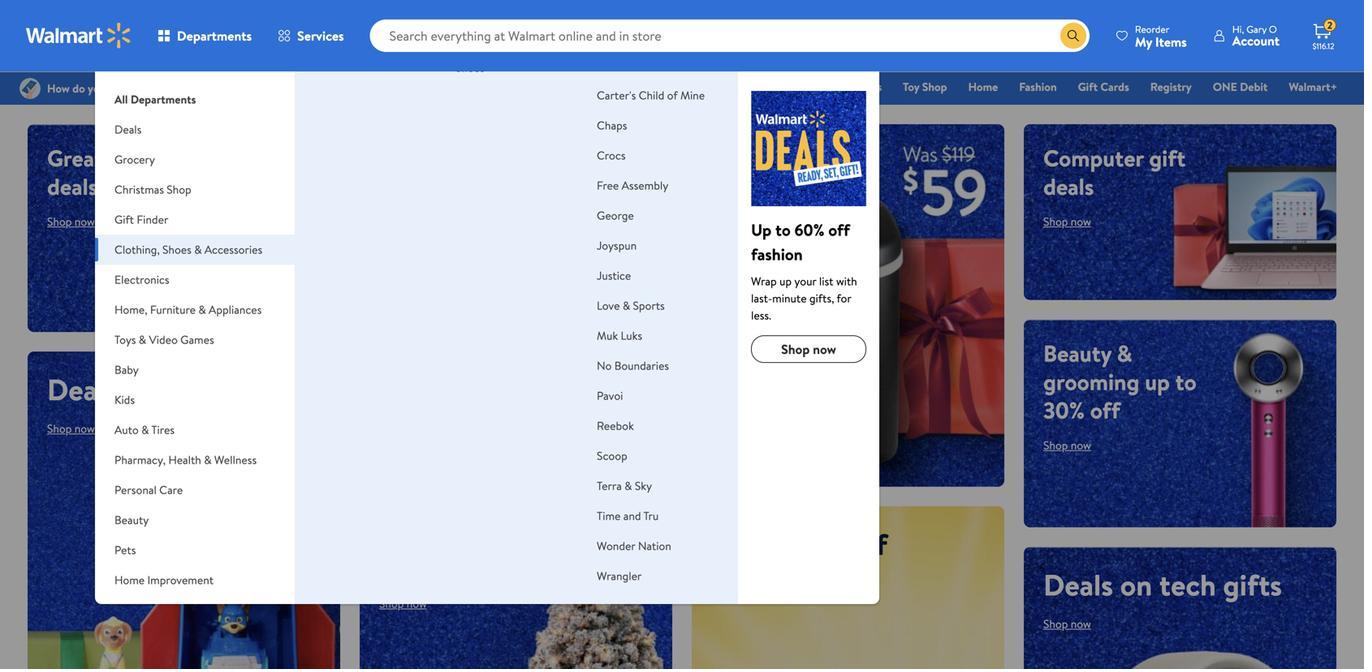 Task type: describe. For each thing, give the bounding box(es) containing it.
sports
[[633, 298, 665, 313]]

beauty for beauty
[[115, 512, 149, 528]]

home for home
[[968, 79, 998, 95]]

christmas shop button
[[95, 175, 295, 205]]

gifts for deals on toy gifts
[[211, 369, 270, 410]]

garden
[[153, 602, 189, 618]]

finder for gift finder link
[[675, 79, 707, 95]]

justice
[[597, 268, 631, 283]]

kids
[[115, 392, 135, 408]]

care
[[159, 482, 183, 498]]

up for up to 60% off fashion wrap up your list with last-minute gifts, for less.
[[751, 218, 772, 241]]

auto & tires
[[115, 422, 175, 438]]

o
[[1269, 22, 1277, 36]]

toy
[[903, 79, 919, 95]]

& for auto & tires
[[141, 422, 149, 438]]

clothing,
[[115, 242, 160, 257]]

electronics for the electronics dropdown button
[[115, 272, 169, 287]]

pavoi link
[[597, 388, 623, 404]]

gift finder for gift finder link
[[652, 79, 707, 95]]

wonder
[[597, 538, 635, 554]]

hi,
[[1232, 22, 1244, 36]]

pharmacy, health & wellness button
[[95, 445, 295, 475]]

video
[[149, 332, 178, 348]]

wellness
[[214, 452, 257, 468]]

departments inside all departments link
[[131, 91, 196, 107]]

65%
[[789, 524, 842, 564]]

for
[[837, 290, 851, 306]]

Walmart Site-Wide search field
[[370, 19, 1089, 52]]

my
[[1135, 33, 1152, 51]]

deals for deals on toy gifts
[[47, 171, 98, 202]]

gift cards link
[[1071, 78, 1136, 95]]

love & sports link
[[597, 298, 665, 313]]

hi, gary o account
[[1232, 22, 1280, 50]]

games
[[180, 332, 214, 348]]

joyspun
[[597, 237, 637, 253]]

gifts,
[[809, 290, 834, 306]]

pets button
[[95, 535, 295, 565]]

wrangler link
[[597, 568, 642, 584]]

pharmacy, health & wellness
[[115, 452, 257, 468]]

less.
[[751, 307, 771, 323]]

crocs link
[[597, 147, 626, 163]]

up inside beauty & grooming up to 30% off
[[1145, 366, 1170, 397]]

deals on toy gifts
[[47, 369, 270, 410]]

shop now for great home deals
[[47, 214, 95, 229]]

gift for gift finder link
[[652, 79, 672, 95]]

child
[[639, 87, 664, 103]]

all
[[739, 575, 749, 591]]

off for up to 65% off
[[849, 524, 887, 564]]

up to 60% off fashion wrap up your list with last-minute gifts, for less.
[[751, 218, 857, 323]]

& for grocery & essentials
[[572, 79, 580, 95]]

deals for deals
[[115, 121, 142, 137]]

of
[[667, 87, 678, 103]]

pavoi
[[597, 388, 623, 404]]

toys & video games button
[[95, 325, 295, 355]]

grocery button
[[95, 145, 295, 175]]

departments button
[[145, 16, 265, 55]]

shoes inside dropdown button
[[162, 242, 191, 257]]

shop now link for deals on toy gifts
[[47, 421, 95, 436]]

fashion
[[751, 243, 803, 265]]

tru
[[643, 508, 659, 524]]

kids button
[[95, 385, 295, 415]]

gift cards
[[1078, 79, 1129, 95]]

personal care button
[[95, 475, 295, 505]]

now for great home deals
[[74, 214, 95, 229]]

christmas for christmas shop "link"
[[728, 79, 778, 95]]

all
[[115, 91, 128, 107]]

deals for deals on tech gifts
[[1043, 564, 1113, 605]]

departments inside departments dropdown button
[[177, 27, 252, 45]]

to for up to 65% off
[[755, 524, 782, 564]]

computer gift deals
[[1043, 142, 1186, 202]]

tires
[[151, 422, 175, 438]]

time and tru link
[[597, 508, 659, 524]]

shop now for computer gift deals
[[1043, 214, 1091, 229]]

toy shop
[[903, 79, 947, 95]]

computer
[[1043, 142, 1144, 174]]

& for toys & video games
[[139, 332, 146, 348]]

Search search field
[[370, 19, 1089, 52]]

home,
[[115, 302, 147, 317]]

shop inside "link"
[[781, 79, 806, 95]]

christmas shop for christmas shop "link"
[[728, 79, 806, 95]]

now for deals on toy gifts
[[74, 421, 95, 436]]

gift for gift cards link
[[1078, 79, 1098, 95]]

chaps link
[[597, 117, 627, 133]]

beauty button
[[95, 505, 295, 535]]

love
[[597, 298, 620, 313]]

personal care
[[115, 482, 183, 498]]

registry
[[1150, 79, 1192, 95]]

baby
[[115, 362, 139, 378]]

shop now link for deals on tech gifts
[[1043, 616, 1091, 632]]

home for home improvement
[[115, 572, 145, 588]]

wrangler
[[597, 568, 642, 584]]

gift finder link
[[645, 78, 714, 95]]

patio & garden button
[[95, 595, 295, 625]]

grocery for grocery
[[115, 151, 155, 167]]

shop inside dropdown button
[[167, 181, 191, 197]]

finder for gift finder dropdown button
[[137, 212, 168, 227]]

beauty & grooming up to 30% off
[[1043, 337, 1197, 426]]

reebok link
[[597, 418, 634, 434]]

grooming
[[1043, 366, 1139, 397]]

your
[[794, 273, 816, 289]]

deals for beauty & grooming up to 30% off
[[1043, 171, 1094, 202]]

scoop
[[597, 448, 627, 464]]

no
[[597, 358, 612, 373]]

justice link
[[597, 268, 631, 283]]

toys & video games
[[115, 332, 214, 348]]

clothing, shoes & accessories
[[115, 242, 262, 257]]

patio & garden
[[115, 602, 189, 618]]

one debit link
[[1205, 78, 1275, 95]]

deals button
[[95, 114, 295, 145]]

terra
[[597, 478, 622, 494]]

free
[[597, 177, 619, 193]]

2
[[1327, 18, 1333, 32]]

& for love & sports
[[623, 298, 630, 313]]



Task type: vqa. For each thing, say whether or not it's contained in the screenshot.
top Deals
yes



Task type: locate. For each thing, give the bounding box(es) containing it.
0 vertical spatial finder
[[675, 79, 707, 95]]

minute
[[772, 290, 807, 306]]

christmas shop down walmart site-wide search field
[[728, 79, 806, 95]]

now for deals on tech gifts
[[1071, 616, 1091, 632]]

0 vertical spatial up
[[779, 273, 792, 289]]

1 horizontal spatial shoes
[[456, 60, 485, 76]]

off right "30%"
[[1090, 394, 1120, 426]]

christmas shop for christmas shop dropdown button
[[115, 181, 191, 197]]

0 horizontal spatial christmas
[[115, 181, 164, 197]]

gift finder inside dropdown button
[[115, 212, 168, 227]]

shop now link for great home deals
[[47, 214, 95, 229]]

walmart image
[[26, 23, 132, 49]]

shop now link for computer gift deals
[[1043, 214, 1091, 229]]

one debit
[[1213, 79, 1268, 95]]

& inside beauty & grooming up to 30% off
[[1117, 337, 1132, 369]]

george link
[[597, 207, 634, 223]]

0 vertical spatial christmas
[[728, 79, 778, 95]]

on for toy
[[124, 369, 156, 410]]

2 vertical spatial deals
[[1043, 564, 1113, 605]]

1 vertical spatial beauty
[[115, 512, 149, 528]]

shoes link
[[456, 60, 485, 76]]

up for up to 65% off
[[711, 524, 748, 564]]

great
[[47, 142, 103, 174]]

1 deals from the left
[[47, 171, 98, 202]]

1 vertical spatial on
[[1120, 564, 1152, 605]]

to
[[775, 218, 791, 241], [1175, 366, 1197, 397], [755, 524, 782, 564]]

1 horizontal spatial gift
[[652, 79, 672, 95]]

one
[[1213, 79, 1237, 95]]

off right 60%
[[828, 218, 850, 241]]

carter's child of mine
[[597, 87, 705, 103]]

1 horizontal spatial deals
[[1043, 171, 1094, 202]]

1 horizontal spatial home
[[968, 79, 998, 95]]

grocery left essentials
[[530, 79, 569, 95]]

gift finder button
[[95, 205, 295, 235]]

fashion
[[1019, 79, 1057, 95]]

gift for gift finder dropdown button
[[115, 212, 134, 227]]

improvement
[[147, 572, 214, 588]]

electronics button
[[95, 265, 295, 295]]

up
[[751, 218, 772, 241], [711, 524, 748, 564]]

grocery for grocery & essentials
[[530, 79, 569, 95]]

grocery inside dropdown button
[[115, 151, 155, 167]]

0 horizontal spatial on
[[124, 369, 156, 410]]

electronics left toy
[[827, 79, 882, 95]]

shop now link for beauty & grooming up to 30% off
[[1043, 437, 1091, 453]]

beauty down personal
[[115, 512, 149, 528]]

patio
[[115, 602, 140, 618]]

up right grooming
[[1145, 366, 1170, 397]]

1 vertical spatial home
[[115, 572, 145, 588]]

all departments
[[115, 91, 196, 107]]

off
[[828, 218, 850, 241], [1090, 394, 1120, 426], [849, 524, 887, 564]]

on left tech
[[1120, 564, 1152, 605]]

1 horizontal spatial up
[[751, 218, 772, 241]]

0 vertical spatial home
[[968, 79, 998, 95]]

free assembly
[[597, 177, 668, 193]]

deals!
[[536, 357, 633, 411]]

george
[[597, 207, 634, 223]]

walmart+
[[1289, 79, 1337, 95]]

& for terra & sky
[[625, 478, 632, 494]]

reorder my items
[[1135, 22, 1187, 51]]

0 vertical spatial off
[[828, 218, 850, 241]]

shop now for deals on toy gifts
[[47, 421, 95, 436]]

electronics
[[827, 79, 882, 95], [115, 272, 169, 287]]

gifts for deals on tech gifts
[[1223, 564, 1282, 605]]

0 vertical spatial gifts
[[211, 369, 270, 410]]

grocery right "great"
[[115, 151, 155, 167]]

$116.12
[[1312, 41, 1334, 52]]

0 vertical spatial gift finder
[[652, 79, 707, 95]]

christmas
[[728, 79, 778, 95], [115, 181, 164, 197]]

furniture
[[150, 302, 196, 317]]

grocery & essentials link
[[522, 78, 638, 95]]

up up shop all
[[711, 524, 748, 564]]

0 horizontal spatial electronics
[[115, 272, 169, 287]]

0 horizontal spatial gift
[[115, 212, 134, 227]]

christmas shop inside "link"
[[728, 79, 806, 95]]

1 vertical spatial christmas shop
[[115, 181, 191, 197]]

home inside dropdown button
[[115, 572, 145, 588]]

0 vertical spatial electronics
[[827, 79, 882, 95]]

pets
[[115, 542, 136, 558]]

joyspun link
[[597, 237, 637, 253]]

departments
[[177, 27, 252, 45], [131, 91, 196, 107]]

time
[[597, 508, 621, 524]]

clothing, shoes & accessories image
[[751, 91, 866, 206]]

1 vertical spatial up
[[711, 524, 748, 564]]

personal
[[115, 482, 157, 498]]

& for beauty & grooming up to 30% off
[[1117, 337, 1132, 369]]

1 vertical spatial to
[[1175, 366, 1197, 397]]

christmas for christmas shop dropdown button
[[115, 181, 164, 197]]

to for up to 60% off fashion wrap up your list with last-minute gifts, for less.
[[775, 218, 791, 241]]

christmas down the search search box
[[728, 79, 778, 95]]

0 horizontal spatial gift finder
[[115, 212, 168, 227]]

electronics for 'electronics' link
[[827, 79, 882, 95]]

0 vertical spatial beauty
[[1043, 337, 1111, 369]]

finder up clothing,
[[137, 212, 168, 227]]

deals for deals on toy gifts
[[47, 369, 117, 410]]

1 horizontal spatial beauty
[[1043, 337, 1111, 369]]

0 horizontal spatial christmas shop
[[115, 181, 191, 197]]

beauty for beauty & grooming up to 30% off
[[1043, 337, 1111, 369]]

search icon image
[[1067, 29, 1080, 42]]

baby button
[[95, 355, 295, 385]]

to inside beauty & grooming up to 30% off
[[1175, 366, 1197, 397]]

home improvement
[[115, 572, 214, 588]]

all departments link
[[95, 71, 295, 114]]

christmas shop inside dropdown button
[[115, 181, 191, 197]]

1 vertical spatial christmas
[[115, 181, 164, 197]]

2 vertical spatial to
[[755, 524, 782, 564]]

2 vertical spatial off
[[849, 524, 887, 564]]

christmas inside dropdown button
[[115, 181, 164, 197]]

1 vertical spatial shoes
[[162, 242, 191, 257]]

off inside "up to 60% off fashion wrap up your list with last-minute gifts, for less."
[[828, 218, 850, 241]]

& inside dropdown button
[[139, 332, 146, 348]]

1 vertical spatial gift finder
[[115, 212, 168, 227]]

home
[[968, 79, 998, 95], [115, 572, 145, 588]]

toys
[[115, 332, 136, 348]]

0 vertical spatial grocery
[[530, 79, 569, 95]]

on up auto & tires
[[124, 369, 156, 410]]

0 horizontal spatial gifts
[[211, 369, 270, 410]]

1 horizontal spatial up
[[1145, 366, 1170, 397]]

0 vertical spatial to
[[775, 218, 791, 241]]

gifts right tech
[[1223, 564, 1282, 605]]

0 horizontal spatial finder
[[137, 212, 168, 227]]

electronics link
[[819, 78, 889, 95]]

yep,
[[379, 357, 449, 411]]

finder right child
[[675, 79, 707, 95]]

0 horizontal spatial grocery
[[115, 151, 155, 167]]

gift finder for gift finder dropdown button
[[115, 212, 168, 227]]

christmas shop link
[[720, 78, 813, 95]]

home, furniture & appliances
[[115, 302, 262, 317]]

0 horizontal spatial home
[[115, 572, 145, 588]]

on for tech
[[1120, 564, 1152, 605]]

off for up to 60% off fashion wrap up your list with last-minute gifts, for less.
[[828, 218, 850, 241]]

airwalk
[[597, 57, 633, 73]]

up inside "up to 60% off fashion wrap up your list with last-minute gifts, for less."
[[779, 273, 792, 289]]

1 vertical spatial off
[[1090, 394, 1120, 426]]

gift inside dropdown button
[[115, 212, 134, 227]]

0 horizontal spatial up
[[711, 524, 748, 564]]

now for beauty & grooming up to 30% off
[[1071, 437, 1091, 453]]

departments up all departments link
[[177, 27, 252, 45]]

shop now for deals on tech gifts
[[1043, 616, 1091, 632]]

0 horizontal spatial deals
[[47, 171, 98, 202]]

0 horizontal spatial up
[[779, 273, 792, 289]]

0 horizontal spatial shoes
[[162, 242, 191, 257]]

0 vertical spatial christmas shop
[[728, 79, 806, 95]]

1 horizontal spatial gifts
[[1223, 564, 1282, 605]]

0 vertical spatial up
[[751, 218, 772, 241]]

gifts right toy
[[211, 369, 270, 410]]

wonder nation
[[597, 538, 671, 554]]

essentials
[[583, 79, 631, 95]]

services button
[[265, 16, 357, 55]]

1 horizontal spatial christmas
[[728, 79, 778, 95]]

& for patio & garden
[[142, 602, 150, 618]]

reebok
[[597, 418, 634, 434]]

1 vertical spatial grocery
[[115, 151, 155, 167]]

electronics inside dropdown button
[[115, 272, 169, 287]]

home up patio
[[115, 572, 145, 588]]

beauty up "30%"
[[1043, 337, 1111, 369]]

up inside "up to 60% off fashion wrap up your list with last-minute gifts, for less."
[[751, 218, 772, 241]]

1 vertical spatial gifts
[[1223, 564, 1282, 605]]

deals
[[47, 171, 98, 202], [1043, 171, 1094, 202]]

last-
[[751, 290, 772, 306]]

to inside "up to 60% off fashion wrap up your list with last-minute gifts, for less."
[[775, 218, 791, 241]]

christmas shop down home
[[115, 181, 191, 197]]

0 horizontal spatial beauty
[[115, 512, 149, 528]]

wrap
[[751, 273, 777, 289]]

home improvement button
[[95, 565, 295, 595]]

no boundaries
[[597, 358, 669, 373]]

1 vertical spatial electronics
[[115, 272, 169, 287]]

up to 65% off
[[711, 524, 887, 564]]

christmas down home
[[115, 181, 164, 197]]

fashion link
[[1012, 78, 1064, 95]]

home link
[[961, 78, 1005, 95]]

electronics down clothing,
[[115, 272, 169, 287]]

accessories
[[204, 242, 262, 257]]

toy
[[163, 369, 204, 410]]

home left fashion link
[[968, 79, 998, 95]]

1 vertical spatial departments
[[131, 91, 196, 107]]

nation
[[638, 538, 671, 554]]

tech
[[1159, 564, 1216, 605]]

cards
[[1100, 79, 1129, 95]]

account
[[1232, 32, 1280, 50]]

deals
[[115, 121, 142, 137], [47, 369, 117, 410], [1043, 564, 1113, 605]]

0 vertical spatial departments
[[177, 27, 252, 45]]

terra & sky link
[[597, 478, 652, 494]]

1 horizontal spatial gift finder
[[652, 79, 707, 95]]

gift finder
[[652, 79, 707, 95], [115, 212, 168, 227]]

up up fashion
[[751, 218, 772, 241]]

time and tru
[[597, 508, 659, 524]]

up up minute
[[779, 273, 792, 289]]

registry link
[[1143, 78, 1199, 95]]

deals inside great home deals
[[47, 171, 98, 202]]

1 horizontal spatial on
[[1120, 564, 1152, 605]]

now for computer gift deals
[[1071, 214, 1091, 229]]

2 horizontal spatial gift
[[1078, 79, 1098, 95]]

free assembly link
[[597, 177, 668, 193]]

beauty inside dropdown button
[[115, 512, 149, 528]]

0 vertical spatial on
[[124, 369, 156, 410]]

airwalk link
[[597, 57, 633, 73]]

1 horizontal spatial electronics
[[827, 79, 882, 95]]

1 horizontal spatial christmas shop
[[728, 79, 806, 95]]

new
[[458, 357, 527, 411]]

scoop link
[[597, 448, 627, 464]]

finder inside dropdown button
[[137, 212, 168, 227]]

shop now for beauty & grooming up to 30% off
[[1043, 437, 1091, 453]]

1 vertical spatial deals
[[47, 369, 117, 410]]

0 vertical spatial deals
[[115, 121, 142, 137]]

1 horizontal spatial grocery
[[530, 79, 569, 95]]

1 vertical spatial up
[[1145, 366, 1170, 397]]

services
[[297, 27, 344, 45]]

deals inside dropdown button
[[115, 121, 142, 137]]

deals inside computer gift deals
[[1043, 171, 1094, 202]]

departments right all
[[131, 91, 196, 107]]

1 horizontal spatial finder
[[675, 79, 707, 95]]

deals on tech gifts
[[1043, 564, 1282, 605]]

2 deals from the left
[[1043, 171, 1094, 202]]

chaps
[[597, 117, 627, 133]]

luks
[[621, 328, 642, 343]]

1 vertical spatial finder
[[137, 212, 168, 227]]

muk
[[597, 328, 618, 343]]

christmas inside "link"
[[728, 79, 778, 95]]

0 vertical spatial shoes
[[456, 60, 485, 76]]

off right 65%
[[849, 524, 887, 564]]

off inside beauty & grooming up to 30% off
[[1090, 394, 1120, 426]]

beauty inside beauty & grooming up to 30% off
[[1043, 337, 1111, 369]]



